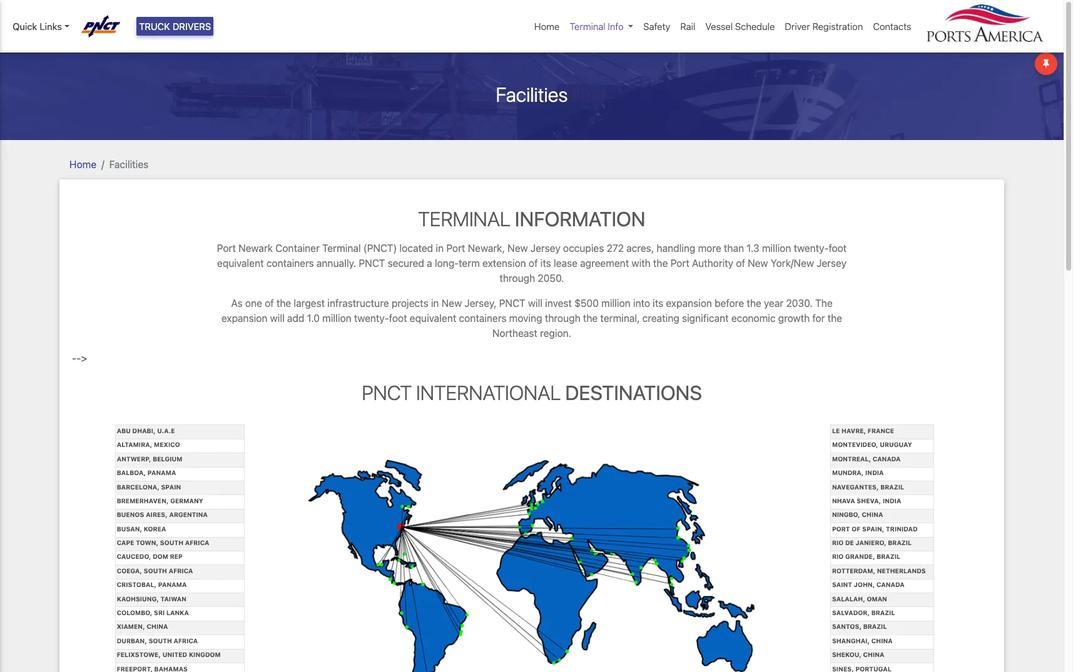 Task type: describe. For each thing, give the bounding box(es) containing it.
vessel schedule link
[[701, 14, 780, 38]]

saint john, canada
[[832, 582, 905, 589]]

safety link
[[639, 14, 676, 38]]

terminal for terminal information
[[418, 207, 511, 231]]

driver
[[785, 21, 810, 32]]

as one of the largest infrastructure projects in new jersey, pnct will invest $500 million into its expansion before the year 2030. the expansion will add 1.0 million twenty-foot equivalent containers moving through the terminal, creating significant economic growth for the northeast region.
[[222, 298, 843, 339]]

1 - from the left
[[72, 353, 77, 364]]

containers inside as one of the largest infrastructure projects in new jersey, pnct will invest $500 million into its expansion before the year 2030. the expansion will add 1.0 million twenty-foot equivalent containers moving through the terminal, creating significant economic growth for the northeast region.
[[459, 313, 507, 324]]

rotterdam, netherlands
[[832, 568, 926, 575]]

netherlands
[[877, 568, 926, 575]]

nhava sheva, india
[[832, 498, 902, 505]]

in inside port newark container terminal (pnct) located in port newark, new jersey occupies 272 acres, handling more than 1.3 million twenty-foot equivalent containers annually. pnct secured a long-term extension of its lease agreement with the port authority of new york/new jersey through 2050.
[[436, 243, 444, 254]]

creating
[[643, 313, 680, 324]]

china for xiamen, china
[[147, 624, 168, 631]]

trinidad
[[886, 526, 918, 533]]

annually.
[[317, 258, 356, 269]]

le havre, france
[[832, 428, 895, 435]]

uruguay
[[880, 442, 913, 449]]

1 vertical spatial will
[[270, 313, 285, 324]]

1 vertical spatial home
[[69, 159, 96, 170]]

2050.
[[538, 273, 564, 284]]

united
[[163, 652, 187, 659]]

coega, south africa
[[117, 568, 193, 575]]

terminal info link
[[565, 14, 639, 38]]

info
[[608, 21, 624, 32]]

its inside as one of the largest infrastructure projects in new jersey, pnct will invest $500 million into its expansion before the year 2030. the expansion will add 1.0 million twenty-foot equivalent containers moving through the terminal, creating significant economic growth for the northeast region.
[[653, 298, 664, 309]]

port left newark
[[217, 243, 236, 254]]

le
[[832, 428, 840, 435]]

navegantes, brazil
[[832, 484, 904, 491]]

brazil for salvador, brazil
[[872, 610, 895, 617]]

mundra,
[[832, 470, 864, 477]]

africa for coega, south africa
[[169, 568, 193, 575]]

through inside as one of the largest infrastructure projects in new jersey, pnct will invest $500 million into its expansion before the year 2030. the expansion will add 1.0 million twenty-foot equivalent containers moving through the terminal, creating significant economic growth for the northeast region.
[[545, 313, 581, 324]]

barcelona,
[[117, 484, 159, 491]]

rio de janiero, brazil
[[832, 540, 912, 547]]

2 vertical spatial million
[[322, 313, 352, 324]]

1 vertical spatial facilities
[[109, 159, 148, 170]]

0 vertical spatial south
[[160, 540, 183, 547]]

1 horizontal spatial will
[[528, 298, 543, 309]]

>
[[81, 353, 87, 364]]

a
[[427, 258, 432, 269]]

saint
[[832, 582, 853, 589]]

schedule
[[735, 21, 775, 32]]

-->
[[72, 353, 87, 364]]

term
[[459, 258, 480, 269]]

kaohsiung,
[[117, 596, 159, 603]]

africa for durban, south africa
[[174, 638, 198, 645]]

registration
[[813, 21, 863, 32]]

new inside as one of the largest infrastructure projects in new jersey, pnct will invest $500 million into its expansion before the year 2030. the expansion will add 1.0 million twenty-foot equivalent containers moving through the terminal, creating significant economic growth for the northeast region.
[[442, 298, 462, 309]]

containers inside port newark container terminal (pnct) located in port newark, new jersey occupies 272 acres, handling more than 1.3 million twenty-foot equivalent containers annually. pnct secured a long-term extension of its lease agreement with the port authority of new york/new jersey through 2050.
[[267, 258, 314, 269]]

its inside port newark container terminal (pnct) located in port newark, new jersey occupies 272 acres, handling more than 1.3 million twenty-foot equivalent containers annually. pnct secured a long-term extension of its lease agreement with the port authority of new york/new jersey through 2050.
[[541, 258, 551, 269]]

buenos aires, argentina
[[117, 512, 208, 519]]

navegantes,
[[832, 484, 879, 491]]

argentina
[[169, 512, 208, 519]]

ningbo,
[[832, 512, 860, 519]]

0 vertical spatial home
[[535, 21, 560, 32]]

spain
[[161, 484, 181, 491]]

0 horizontal spatial home link
[[69, 159, 96, 170]]

de
[[846, 540, 854, 547]]

shanghai,
[[832, 638, 870, 645]]

balboa, panama
[[117, 470, 176, 477]]

kingdom
[[189, 652, 221, 659]]

rail link
[[676, 14, 701, 38]]

jersey,
[[465, 298, 497, 309]]

port down 'ningbo,'
[[832, 526, 850, 533]]

economic
[[732, 313, 776, 324]]

salalah,
[[832, 596, 866, 603]]

south for coega,
[[144, 568, 167, 575]]

terminal for terminal info
[[570, 21, 606, 32]]

1 horizontal spatial million
[[602, 298, 631, 309]]

abu
[[117, 428, 131, 435]]

barcelona, spain
[[117, 484, 181, 491]]

driver registration
[[785, 21, 863, 32]]

terminal inside port newark container terminal (pnct) located in port newark, new jersey occupies 272 acres, handling more than 1.3 million twenty-foot equivalent containers annually. pnct secured a long-term extension of its lease agreement with the port authority of new york/new jersey through 2050.
[[322, 243, 361, 254]]

for
[[813, 313, 825, 324]]

$500
[[575, 298, 599, 309]]

town,
[[136, 540, 158, 547]]

projects
[[392, 298, 429, 309]]

china for shanghai, china
[[872, 638, 893, 645]]

buenos
[[117, 512, 144, 519]]

agreement
[[580, 258, 629, 269]]

felixstowe,
[[117, 652, 161, 659]]

janiero,
[[856, 540, 887, 547]]

links
[[40, 21, 62, 32]]

region.
[[540, 328, 572, 339]]

than
[[724, 243, 744, 254]]

through inside port newark container terminal (pnct) located in port newark, new jersey occupies 272 acres, handling more than 1.3 million twenty-foot equivalent containers annually. pnct secured a long-term extension of its lease agreement with the port authority of new york/new jersey through 2050.
[[500, 273, 535, 284]]

shekou,
[[832, 652, 862, 659]]

aires,
[[146, 512, 168, 519]]

dom
[[153, 554, 168, 561]]

china for shekou, china
[[863, 652, 885, 659]]

drivers
[[173, 21, 211, 32]]

in inside as one of the largest infrastructure projects in new jersey, pnct will invest $500 million into its expansion before the year 2030. the expansion will add 1.0 million twenty-foot equivalent containers moving through the terminal, creating significant economic growth for the northeast region.
[[431, 298, 439, 309]]

located
[[400, 243, 433, 254]]

0 vertical spatial africa
[[185, 540, 209, 547]]

xiamen,
[[117, 624, 145, 631]]

1 horizontal spatial facilities
[[496, 82, 568, 106]]

xiamen, china
[[117, 624, 168, 631]]

1 vertical spatial canada
[[877, 582, 905, 589]]

panama for balboa, panama
[[147, 470, 176, 477]]

salvador, brazil
[[832, 610, 895, 617]]

durban, south africa
[[117, 638, 198, 645]]

before
[[715, 298, 744, 309]]

1 horizontal spatial new
[[508, 243, 528, 254]]

south for durban,
[[149, 638, 172, 645]]

the up economic
[[747, 298, 762, 309]]

moving
[[509, 313, 542, 324]]

the down "$500"
[[583, 313, 598, 324]]

equivalent inside as one of the largest infrastructure projects in new jersey, pnct will invest $500 million into its expansion before the year 2030. the expansion will add 1.0 million twenty-foot equivalent containers moving through the terminal, creating significant economic growth for the northeast region.
[[410, 313, 457, 324]]

equivalent inside port newark container terminal (pnct) located in port newark, new jersey occupies 272 acres, handling more than 1.3 million twenty-foot equivalent containers annually. pnct secured a long-term extension of its lease agreement with the port authority of new york/new jersey through 2050.
[[217, 258, 264, 269]]

1 vertical spatial new
[[748, 258, 768, 269]]

1.3
[[747, 243, 760, 254]]

the inside port newark container terminal (pnct) located in port newark, new jersey occupies 272 acres, handling more than 1.3 million twenty-foot equivalent containers annually. pnct secured a long-term extension of its lease agreement with the port authority of new york/new jersey through 2050.
[[653, 258, 668, 269]]

acres,
[[627, 243, 654, 254]]

montevideo, uruguay
[[832, 442, 913, 449]]

pnct international destinations
[[362, 381, 702, 405]]

port up long-
[[447, 243, 465, 254]]

france
[[868, 428, 895, 435]]

montreal,
[[832, 456, 871, 463]]

bremerhaven, germany
[[117, 498, 203, 505]]

2 - from the left
[[77, 353, 81, 364]]



Task type: locate. For each thing, give the bounding box(es) containing it.
will up moving
[[528, 298, 543, 309]]

1 horizontal spatial expansion
[[666, 298, 712, 309]]

rail
[[681, 21, 696, 32]]

rio
[[832, 540, 844, 547], [832, 554, 844, 561]]

terminal info
[[570, 21, 624, 32]]

expansion down as
[[222, 313, 268, 324]]

invest
[[545, 298, 572, 309]]

foot inside port newark container terminal (pnct) located in port newark, new jersey occupies 272 acres, handling more than 1.3 million twenty-foot equivalent containers annually. pnct secured a long-term extension of its lease agreement with the port authority of new york/new jersey through 2050.
[[829, 243, 847, 254]]

quick
[[13, 21, 37, 32]]

million up terminal,
[[602, 298, 631, 309]]

spain,
[[863, 526, 885, 533]]

bremerhaven,
[[117, 498, 169, 505]]

containers
[[267, 258, 314, 269], [459, 313, 507, 324]]

0 horizontal spatial foot
[[389, 313, 407, 324]]

brazil up sheva,
[[881, 484, 904, 491]]

india right sheva,
[[883, 498, 902, 505]]

will left add
[[270, 313, 285, 324]]

0 horizontal spatial its
[[541, 258, 551, 269]]

u.a.e
[[157, 428, 175, 435]]

0 vertical spatial in
[[436, 243, 444, 254]]

0 vertical spatial through
[[500, 273, 535, 284]]

dhabi,
[[132, 428, 156, 435]]

shanghai, china
[[832, 638, 893, 645]]

0 vertical spatial pnct
[[359, 258, 385, 269]]

0 vertical spatial home link
[[530, 14, 565, 38]]

home
[[535, 21, 560, 32], [69, 159, 96, 170]]

coega,
[[117, 568, 142, 575]]

port of spain, trinidad
[[832, 526, 918, 533]]

the up add
[[277, 298, 291, 309]]

equivalent
[[217, 258, 264, 269], [410, 313, 457, 324]]

as
[[231, 298, 243, 309]]

1 vertical spatial expansion
[[222, 313, 268, 324]]

million up york/new
[[762, 243, 791, 254]]

0 vertical spatial twenty-
[[794, 243, 829, 254]]

rio for rio grande, brazil
[[832, 554, 844, 561]]

terminal up newark,
[[418, 207, 511, 231]]

terminal up annually. at the left top of page
[[322, 243, 361, 254]]

new left jersey,
[[442, 298, 462, 309]]

brazil
[[881, 484, 904, 491], [888, 540, 912, 547], [877, 554, 901, 561], [872, 610, 895, 617], [864, 624, 887, 631]]

containers down container
[[267, 258, 314, 269]]

1 horizontal spatial its
[[653, 298, 664, 309]]

foot
[[829, 243, 847, 254], [389, 313, 407, 324]]

lease
[[554, 258, 578, 269]]

1 vertical spatial rio
[[832, 554, 844, 561]]

salvador,
[[832, 610, 870, 617]]

jersey right york/new
[[817, 258, 847, 269]]

terminal information
[[418, 207, 646, 231]]

1 horizontal spatial through
[[545, 313, 581, 324]]

with
[[632, 258, 651, 269]]

0 horizontal spatial million
[[322, 313, 352, 324]]

0 vertical spatial million
[[762, 243, 791, 254]]

0 horizontal spatial new
[[442, 298, 462, 309]]

cape town, south africa
[[117, 540, 209, 547]]

0 vertical spatial canada
[[873, 456, 901, 463]]

its up creating
[[653, 298, 664, 309]]

brazil for santos, brazil
[[864, 624, 887, 631]]

foot down projects
[[389, 313, 407, 324]]

1 vertical spatial pnct
[[499, 298, 526, 309]]

1 vertical spatial home link
[[69, 159, 96, 170]]

africa
[[185, 540, 209, 547], [169, 568, 193, 575], [174, 638, 198, 645]]

altamira,
[[117, 442, 152, 449]]

1 horizontal spatial terminal
[[418, 207, 511, 231]]

0 vertical spatial expansion
[[666, 298, 712, 309]]

of down ningbo, china
[[852, 526, 861, 533]]

felixstowe, united kingdom
[[117, 652, 221, 659]]

rio up 'rotterdam,'
[[832, 554, 844, 561]]

terminal inside terminal info link
[[570, 21, 606, 32]]

1 vertical spatial million
[[602, 298, 631, 309]]

brazil down oman
[[872, 610, 895, 617]]

new down 1.3
[[748, 258, 768, 269]]

twenty- inside port newark container terminal (pnct) located in port newark, new jersey occupies 272 acres, handling more than 1.3 million twenty-foot equivalent containers annually. pnct secured a long-term extension of its lease agreement with the port authority of new york/new jersey through 2050.
[[794, 243, 829, 254]]

brazil up rotterdam, netherlands
[[877, 554, 901, 561]]

2 vertical spatial new
[[442, 298, 462, 309]]

information
[[515, 207, 646, 231]]

facilities
[[496, 82, 568, 106], [109, 159, 148, 170]]

(pnct)
[[364, 243, 397, 254]]

in
[[436, 243, 444, 254], [431, 298, 439, 309]]

china up spain,
[[862, 512, 883, 519]]

0 vertical spatial will
[[528, 298, 543, 309]]

brazil down trinidad
[[888, 540, 912, 547]]

panama down belgium
[[147, 470, 176, 477]]

0 horizontal spatial twenty-
[[354, 313, 389, 324]]

through down extension
[[500, 273, 535, 284]]

rio left the de
[[832, 540, 844, 547]]

panama up "taiwan"
[[158, 582, 187, 589]]

twenty- down infrastructure
[[354, 313, 389, 324]]

nhava
[[832, 498, 855, 505]]

2 horizontal spatial terminal
[[570, 21, 606, 32]]

brazil for navegantes, brazil
[[881, 484, 904, 491]]

extension
[[483, 258, 526, 269]]

million inside port newark container terminal (pnct) located in port newark, new jersey occupies 272 acres, handling more than 1.3 million twenty-foot equivalent containers annually. pnct secured a long-term extension of its lease agreement with the port authority of new york/new jersey through 2050.
[[762, 243, 791, 254]]

2 horizontal spatial million
[[762, 243, 791, 254]]

rio for rio de janiero, brazil
[[832, 540, 844, 547]]

jersey up lease
[[531, 243, 561, 254]]

0 vertical spatial india
[[866, 470, 884, 477]]

add
[[287, 313, 305, 324]]

altamira, mexico
[[117, 442, 180, 449]]

the right with on the right top
[[653, 258, 668, 269]]

expansion up significant
[[666, 298, 712, 309]]

ningbo, china
[[832, 512, 883, 519]]

0 vertical spatial new
[[508, 243, 528, 254]]

africa up united
[[174, 638, 198, 645]]

272
[[607, 243, 624, 254]]

caucedo,
[[117, 554, 151, 561]]

port newark container terminal (pnct) located in port newark, new jersey occupies 272 acres, handling more than 1.3 million twenty-foot equivalent containers annually. pnct secured a long-term extension of its lease agreement with the port authority of new york/new jersey through 2050.
[[217, 243, 847, 284]]

colombo,
[[117, 610, 152, 617]]

brazil down salvador, brazil
[[864, 624, 887, 631]]

antwerp, belgium
[[117, 456, 182, 463]]

china down 'santos, brazil' on the right bottom of page
[[872, 638, 893, 645]]

2 rio from the top
[[832, 554, 844, 561]]

0 vertical spatial equivalent
[[217, 258, 264, 269]]

montevideo,
[[832, 442, 879, 449]]

africa down argentina
[[185, 540, 209, 547]]

china for ningbo, china
[[862, 512, 883, 519]]

oman
[[867, 596, 888, 603]]

panama for cristobal, panama
[[158, 582, 187, 589]]

china up durban, south africa
[[147, 624, 168, 631]]

through down invest
[[545, 313, 581, 324]]

1 vertical spatial panama
[[158, 582, 187, 589]]

belgium
[[153, 456, 182, 463]]

1 vertical spatial containers
[[459, 313, 507, 324]]

safety
[[644, 21, 671, 32]]

panama
[[147, 470, 176, 477], [158, 582, 187, 589]]

0 horizontal spatial terminal
[[322, 243, 361, 254]]

antwerp,
[[117, 456, 151, 463]]

china down shanghai, china
[[863, 652, 885, 659]]

largest
[[294, 298, 325, 309]]

busan,
[[117, 526, 142, 533]]

1 horizontal spatial twenty-
[[794, 243, 829, 254]]

the right "for"
[[828, 313, 843, 324]]

port down handling
[[671, 258, 690, 269]]

0 horizontal spatial through
[[500, 273, 535, 284]]

0 horizontal spatial home
[[69, 159, 96, 170]]

2 vertical spatial pnct
[[362, 381, 412, 405]]

1 horizontal spatial home
[[535, 21, 560, 32]]

0 vertical spatial terminal
[[570, 21, 606, 32]]

1 vertical spatial foot
[[389, 313, 407, 324]]

in right projects
[[431, 298, 439, 309]]

1 vertical spatial its
[[653, 298, 664, 309]]

infrastructure
[[328, 298, 389, 309]]

2 vertical spatial terminal
[[322, 243, 361, 254]]

1 vertical spatial twenty-
[[354, 313, 389, 324]]

taiwan
[[160, 596, 187, 603]]

authority
[[692, 258, 734, 269]]

salalah, oman
[[832, 596, 888, 603]]

terminal
[[570, 21, 606, 32], [418, 207, 511, 231], [322, 243, 361, 254]]

1 rio from the top
[[832, 540, 844, 547]]

canada down uruguay
[[873, 456, 901, 463]]

0 horizontal spatial jersey
[[531, 243, 561, 254]]

of
[[529, 258, 538, 269], [736, 258, 745, 269], [265, 298, 274, 309], [852, 526, 861, 533]]

0 horizontal spatial facilities
[[109, 159, 148, 170]]

of down than
[[736, 258, 745, 269]]

durban,
[[117, 638, 147, 645]]

1 horizontal spatial jersey
[[817, 258, 847, 269]]

twenty- up york/new
[[794, 243, 829, 254]]

through
[[500, 273, 535, 284], [545, 313, 581, 324]]

south up cristobal, panama
[[144, 568, 167, 575]]

0 vertical spatial rio
[[832, 540, 844, 547]]

equivalent down projects
[[410, 313, 457, 324]]

cape
[[117, 540, 134, 547]]

2 vertical spatial south
[[149, 638, 172, 645]]

of right one
[[265, 298, 274, 309]]

in up long-
[[436, 243, 444, 254]]

india up navegantes, brazil
[[866, 470, 884, 477]]

1 horizontal spatial home link
[[530, 14, 565, 38]]

2 vertical spatial africa
[[174, 638, 198, 645]]

santos,
[[832, 624, 862, 631]]

shekou, china
[[832, 652, 885, 659]]

pnct inside as one of the largest infrastructure projects in new jersey, pnct will invest $500 million into its expansion before the year 2030. the expansion will add 1.0 million twenty-foot equivalent containers moving through the terminal, creating significant economic growth for the northeast region.
[[499, 298, 526, 309]]

containers down jersey,
[[459, 313, 507, 324]]

0 horizontal spatial containers
[[267, 258, 314, 269]]

international
[[416, 381, 561, 405]]

new up extension
[[508, 243, 528, 254]]

long-
[[435, 258, 459, 269]]

santos, brazil
[[832, 624, 887, 631]]

africa down rep
[[169, 568, 193, 575]]

colombo, sri lanka
[[117, 610, 189, 617]]

0 horizontal spatial expansion
[[222, 313, 268, 324]]

twenty- inside as one of the largest infrastructure projects in new jersey, pnct will invest $500 million into its expansion before the year 2030. the expansion will add 1.0 million twenty-foot equivalent containers moving through the terminal, creating significant economic growth for the northeast region.
[[354, 313, 389, 324]]

contacts link
[[868, 14, 917, 38]]

south up rep
[[160, 540, 183, 547]]

1 vertical spatial south
[[144, 568, 167, 575]]

0 vertical spatial containers
[[267, 258, 314, 269]]

rail image
[[307, 455, 757, 673]]

south up felixstowe, united kingdom
[[149, 638, 172, 645]]

1 horizontal spatial containers
[[459, 313, 507, 324]]

2030.
[[786, 298, 813, 309]]

its up "2050." in the right top of the page
[[541, 258, 551, 269]]

1 vertical spatial through
[[545, 313, 581, 324]]

1 vertical spatial jersey
[[817, 258, 847, 269]]

1 horizontal spatial foot
[[829, 243, 847, 254]]

0 horizontal spatial equivalent
[[217, 258, 264, 269]]

1 vertical spatial equivalent
[[410, 313, 457, 324]]

2 horizontal spatial new
[[748, 258, 768, 269]]

rio grande, brazil
[[832, 554, 901, 561]]

equivalent down newark
[[217, 258, 264, 269]]

foot up the
[[829, 243, 847, 254]]

foot inside as one of the largest infrastructure projects in new jersey, pnct will invest $500 million into its expansion before the year 2030. the expansion will add 1.0 million twenty-foot equivalent containers moving through the terminal, creating significant economic growth for the northeast region.
[[389, 313, 407, 324]]

of up "2050." in the right top of the page
[[529, 258, 538, 269]]

newark,
[[468, 243, 505, 254]]

1 horizontal spatial equivalent
[[410, 313, 457, 324]]

0 vertical spatial its
[[541, 258, 551, 269]]

one
[[245, 298, 262, 309]]

john,
[[854, 582, 875, 589]]

more
[[698, 243, 722, 254]]

1 vertical spatial africa
[[169, 568, 193, 575]]

0 vertical spatial facilities
[[496, 82, 568, 106]]

of inside as one of the largest infrastructure projects in new jersey, pnct will invest $500 million into its expansion before the year 2030. the expansion will add 1.0 million twenty-foot equivalent containers moving through the terminal, creating significant economic growth for the northeast region.
[[265, 298, 274, 309]]

truck drivers link
[[136, 17, 214, 36]]

secured
[[388, 258, 424, 269]]

0 vertical spatial panama
[[147, 470, 176, 477]]

pnct inside port newark container terminal (pnct) located in port newark, new jersey occupies 272 acres, handling more than 1.3 million twenty-foot equivalent containers annually. pnct secured a long-term extension of its lease agreement with the port authority of new york/new jersey through 2050.
[[359, 258, 385, 269]]

1 vertical spatial india
[[883, 498, 902, 505]]

0 vertical spatial jersey
[[531, 243, 561, 254]]

1 vertical spatial terminal
[[418, 207, 511, 231]]

abu dhabi, u.a.e
[[117, 428, 175, 435]]

quick links
[[13, 21, 62, 32]]

1 vertical spatial in
[[431, 298, 439, 309]]

canada down netherlands at the bottom right of the page
[[877, 582, 905, 589]]

terminal left info
[[570, 21, 606, 32]]

0 vertical spatial foot
[[829, 243, 847, 254]]

destinations
[[565, 381, 702, 405]]

will
[[528, 298, 543, 309], [270, 313, 285, 324]]

0 horizontal spatial will
[[270, 313, 285, 324]]

million right 1.0
[[322, 313, 352, 324]]



Task type: vqa. For each thing, say whether or not it's contained in the screenshot.
only
no



